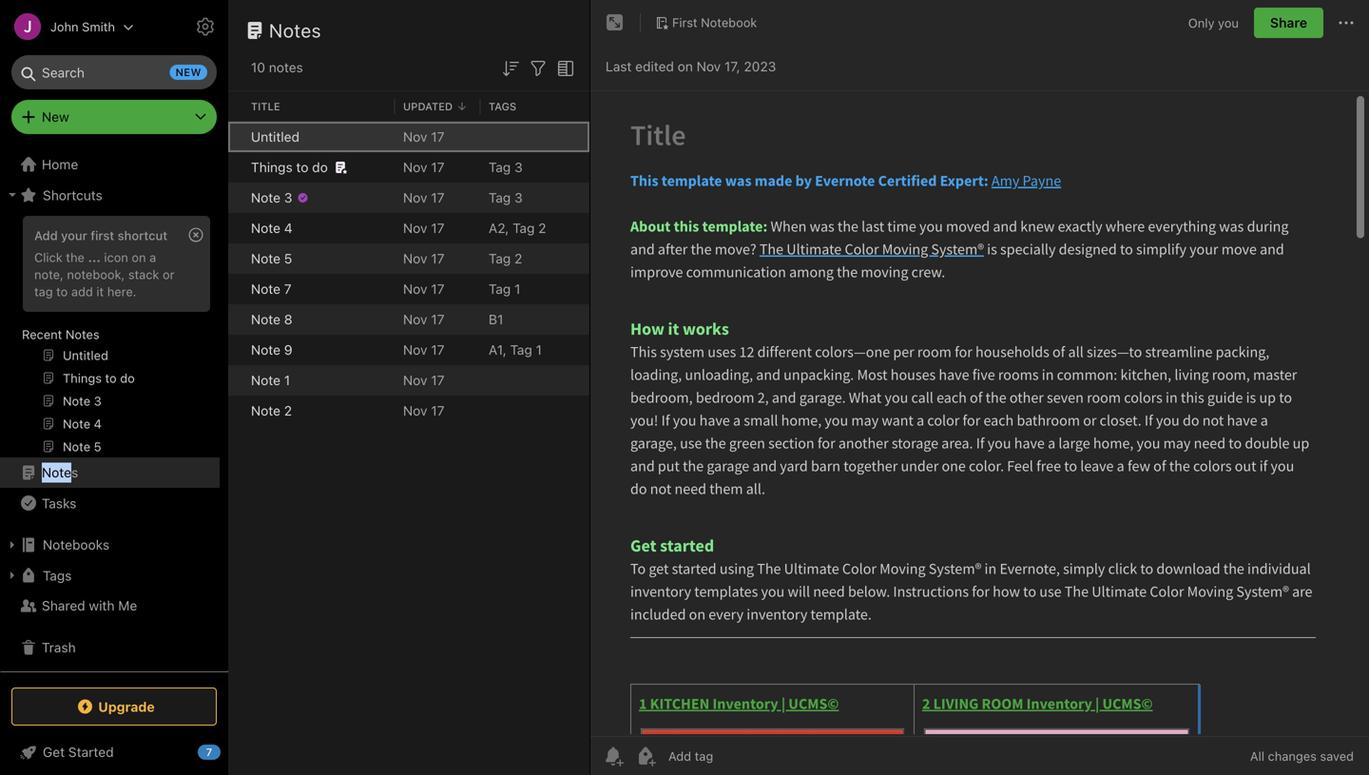 Task type: describe. For each thing, give the bounding box(es) containing it.
nov for note 1's cell
[[403, 372, 428, 388]]

here.
[[107, 284, 137, 299]]

17 for note 8
[[431, 312, 445, 327]]

Note Editor text field
[[591, 91, 1370, 736]]

note 8
[[251, 312, 293, 327]]

2 17 from the top
[[431, 159, 445, 175]]

4
[[284, 220, 293, 236]]

recent notes
[[22, 327, 100, 342]]

tags button
[[0, 560, 220, 591]]

2023
[[744, 59, 777, 74]]

home link
[[0, 149, 228, 180]]

3 for things to do
[[515, 159, 523, 175]]

3 for note 3
[[515, 190, 523, 205]]

a1, tag 1
[[489, 342, 542, 358]]

cell left things on the left top of the page
[[228, 152, 244, 183]]

Account field
[[0, 8, 134, 46]]

updated
[[403, 100, 453, 112]]

tag for cell associated with note 5
[[489, 251, 511, 266]]

on inside "icon on a note, notebook, stack or tag to add it here."
[[132, 250, 146, 264]]

10
[[251, 59, 265, 75]]

to inside "icon on a note, notebook, stack or tag to add it here."
[[56, 284, 68, 299]]

notebooks
[[43, 537, 109, 553]]

a2, tag 2
[[489, 220, 547, 236]]

all changes saved
[[1251, 749, 1355, 763]]

home
[[42, 156, 78, 172]]

expand notebooks image
[[5, 538, 20, 553]]

or
[[163, 267, 175, 281]]

nov 17 for note 9
[[403, 342, 445, 358]]

17 for note 1
[[431, 372, 445, 388]]

smith
[[82, 20, 115, 34]]

2 for note 2
[[284, 403, 292, 419]]

1 vertical spatial 1
[[536, 342, 542, 358]]

tag for cell left of note 3
[[489, 190, 511, 205]]

title
[[251, 100, 280, 112]]

shared with me link
[[0, 591, 220, 621]]

only you
[[1189, 15, 1240, 30]]

more actions image
[[1336, 11, 1359, 34]]

add
[[71, 284, 93, 299]]

changes
[[1269, 749, 1318, 763]]

8
[[284, 312, 293, 327]]

cell for note 8
[[228, 304, 244, 335]]

tag for cell on the left of things on the left top of the page
[[489, 159, 511, 175]]

new button
[[11, 100, 217, 134]]

recent
[[22, 327, 62, 342]]

9
[[284, 342, 293, 358]]

nov 17 for note 7
[[403, 281, 445, 297]]

note 2
[[251, 403, 292, 419]]

with
[[89, 598, 115, 614]]

5
[[284, 251, 292, 266]]

tag 3 for note 3
[[489, 190, 523, 205]]

trash
[[42, 640, 76, 655]]

nov 17 for note 1
[[403, 372, 445, 388]]

tag
[[34, 284, 53, 299]]

new search field
[[25, 55, 207, 89]]

things
[[251, 159, 293, 175]]

note 3
[[251, 190, 293, 205]]

all
[[1251, 749, 1265, 763]]

john smith
[[50, 20, 115, 34]]

tag for cell for note 7
[[489, 281, 511, 297]]

add your first shortcut
[[34, 228, 168, 243]]

nov 17 for note 4
[[403, 220, 445, 236]]

2 vertical spatial notes
[[42, 465, 78, 480]]

the
[[66, 250, 85, 264]]

notes link
[[0, 458, 220, 488]]

note,
[[34, 267, 64, 281]]

your
[[61, 228, 87, 243]]

get
[[43, 744, 65, 760]]

17 for note 5
[[431, 251, 445, 266]]

notebook
[[701, 15, 758, 30]]

cell for note 7
[[228, 274, 244, 304]]

row group containing untitled
[[228, 122, 590, 426]]

notes
[[269, 59, 303, 75]]

Add filters field
[[527, 55, 550, 80]]

cell for untitled
[[228, 122, 244, 152]]

notebook,
[[67, 267, 125, 281]]

trash link
[[0, 633, 220, 663]]

first
[[91, 228, 114, 243]]

1 horizontal spatial to
[[296, 159, 309, 175]]

share
[[1271, 15, 1308, 30]]

note 9
[[251, 342, 293, 358]]

add a reminder image
[[602, 745, 625, 768]]

3 17 from the top
[[431, 190, 445, 205]]

a2,
[[489, 220, 509, 236]]

you
[[1219, 15, 1240, 30]]

click
[[34, 250, 63, 264]]

note for note 4
[[251, 220, 281, 236]]

a
[[149, 250, 156, 264]]

get started
[[43, 744, 114, 760]]

icon
[[104, 250, 128, 264]]

2 for tag 2
[[515, 251, 523, 266]]

it
[[96, 284, 104, 299]]

More actions field
[[1336, 8, 1359, 38]]

john
[[50, 20, 79, 34]]

Sort options field
[[499, 55, 522, 80]]



Task type: locate. For each thing, give the bounding box(es) containing it.
note 5
[[251, 251, 292, 266]]

share button
[[1255, 8, 1324, 38]]

1 vertical spatial tags
[[43, 568, 72, 583]]

17 for untitled
[[431, 129, 445, 145]]

nov 17 for note 5
[[403, 251, 445, 266]]

7 down "5"
[[284, 281, 292, 297]]

1 horizontal spatial on
[[678, 59, 693, 74]]

5 17 from the top
[[431, 251, 445, 266]]

on left a
[[132, 250, 146, 264]]

cell left note 8
[[228, 304, 244, 335]]

tags up shared
[[43, 568, 72, 583]]

0 horizontal spatial 2
[[284, 403, 292, 419]]

1 for note 1
[[284, 372, 290, 388]]

6 nov 17 from the top
[[403, 281, 445, 297]]

settings image
[[194, 15, 217, 38]]

tags
[[489, 100, 517, 112], [43, 568, 72, 583]]

0 vertical spatial tags
[[489, 100, 517, 112]]

b1
[[489, 312, 504, 327]]

note up note 2
[[251, 372, 281, 388]]

to left do
[[296, 159, 309, 175]]

add
[[34, 228, 58, 243]]

6 17 from the top
[[431, 281, 445, 297]]

3 note from the top
[[251, 251, 281, 266]]

17
[[431, 129, 445, 145], [431, 159, 445, 175], [431, 190, 445, 205], [431, 220, 445, 236], [431, 251, 445, 266], [431, 281, 445, 297], [431, 312, 445, 327], [431, 342, 445, 358], [431, 372, 445, 388], [431, 403, 445, 419]]

tag 3 for things to do
[[489, 159, 523, 175]]

17 for note 4
[[431, 220, 445, 236]]

17 for note 9
[[431, 342, 445, 358]]

nov for cell associated with note 8
[[403, 312, 428, 327]]

group
[[0, 210, 220, 465]]

1 down tag 2
[[515, 281, 521, 297]]

10 notes
[[251, 59, 303, 75]]

click to collapse image
[[221, 740, 235, 763]]

a1,
[[489, 342, 507, 358]]

cell
[[228, 122, 244, 152], [228, 152, 244, 183], [228, 183, 244, 213], [228, 213, 244, 244], [228, 244, 244, 274], [228, 274, 244, 304], [228, 304, 244, 335], [228, 335, 244, 365], [228, 365, 244, 396], [481, 396, 590, 426]]

...
[[88, 250, 101, 264]]

note 1
[[251, 372, 290, 388]]

2 vertical spatial 1
[[284, 372, 290, 388]]

Help and Learning task checklist field
[[0, 737, 228, 768]]

cell left note 4
[[228, 213, 244, 244]]

upgrade
[[98, 699, 155, 715]]

2 note from the top
[[251, 220, 281, 236]]

new
[[42, 109, 69, 125]]

2 down note 1
[[284, 403, 292, 419]]

cell left note 5
[[228, 244, 244, 274]]

on
[[678, 59, 693, 74], [132, 250, 146, 264]]

1 note from the top
[[251, 190, 281, 205]]

nov
[[697, 59, 721, 74], [403, 129, 428, 145], [403, 159, 428, 175], [403, 190, 428, 205], [403, 220, 428, 236], [403, 251, 428, 266], [403, 281, 428, 297], [403, 312, 428, 327], [403, 342, 428, 358], [403, 372, 428, 388], [403, 403, 428, 419]]

on right edited
[[678, 59, 693, 74]]

notes up tasks
[[42, 465, 78, 480]]

0 horizontal spatial 1
[[284, 372, 290, 388]]

note for note 1
[[251, 372, 281, 388]]

last
[[606, 59, 632, 74]]

3 nov 17 from the top
[[403, 190, 445, 205]]

0 vertical spatial 7
[[284, 281, 292, 297]]

cell left note 7
[[228, 274, 244, 304]]

0 vertical spatial 2
[[539, 220, 547, 236]]

notes inside group
[[66, 327, 100, 342]]

note down things on the left top of the page
[[251, 190, 281, 205]]

nov 17 for untitled
[[403, 129, 445, 145]]

only
[[1189, 15, 1215, 30]]

8 note from the top
[[251, 403, 281, 419]]

add tag image
[[635, 745, 657, 768]]

cell for note 9
[[228, 335, 244, 365]]

2 nov 17 from the top
[[403, 159, 445, 175]]

2 right a2,
[[539, 220, 547, 236]]

notes up notes
[[269, 19, 322, 41]]

Add tag field
[[667, 748, 810, 764]]

1 vertical spatial notes
[[66, 327, 100, 342]]

to
[[296, 159, 309, 175], [56, 284, 68, 299]]

tags inside button
[[43, 568, 72, 583]]

0 vertical spatial 1
[[515, 281, 521, 297]]

note for note 8
[[251, 312, 281, 327]]

cell left note 9
[[228, 335, 244, 365]]

1 horizontal spatial tags
[[489, 100, 517, 112]]

0 vertical spatial notes
[[269, 19, 322, 41]]

8 17 from the top
[[431, 342, 445, 358]]

tree
[[0, 149, 228, 675]]

2 horizontal spatial 1
[[536, 342, 542, 358]]

nov for cell for note 7
[[403, 281, 428, 297]]

nov for cell on the left of things on the left top of the page
[[403, 159, 428, 175]]

tasks
[[42, 495, 76, 511]]

tree containing home
[[0, 149, 228, 675]]

note for note 2
[[251, 403, 281, 419]]

nov 17 for note 8
[[403, 312, 445, 327]]

10 nov 17 from the top
[[403, 403, 445, 419]]

8 nov 17 from the top
[[403, 342, 445, 358]]

3
[[515, 159, 523, 175], [284, 190, 293, 205], [515, 190, 523, 205]]

first notebook
[[673, 15, 758, 30]]

0 vertical spatial tag 3
[[489, 159, 523, 175]]

7
[[284, 281, 292, 297], [206, 746, 212, 759]]

note
[[251, 190, 281, 205], [251, 220, 281, 236], [251, 251, 281, 266], [251, 281, 281, 297], [251, 312, 281, 327], [251, 342, 281, 358], [251, 372, 281, 388], [251, 403, 281, 419]]

note for note 9
[[251, 342, 281, 358]]

notes right recent
[[66, 327, 100, 342]]

nov for cell related to note 9
[[403, 342, 428, 358]]

cell for note 4
[[228, 213, 244, 244]]

nov for cell associated with note 4
[[403, 220, 428, 236]]

note for note 3
[[251, 190, 281, 205]]

0 horizontal spatial on
[[132, 250, 146, 264]]

cell for note 1
[[228, 365, 244, 396]]

notebooks link
[[0, 530, 220, 560]]

nov for cell associated with note 5
[[403, 251, 428, 266]]

tags down sort options field
[[489, 100, 517, 112]]

2 tag 3 from the top
[[489, 190, 523, 205]]

first notebook button
[[649, 10, 764, 36]]

2 down a2, tag 2
[[515, 251, 523, 266]]

note left 8
[[251, 312, 281, 327]]

group containing add your first shortcut
[[0, 210, 220, 465]]

shortcuts
[[43, 187, 103, 203]]

do
[[312, 159, 328, 175]]

note left "5"
[[251, 251, 281, 266]]

on inside note window element
[[678, 59, 693, 74]]

tag 3
[[489, 159, 523, 175], [489, 190, 523, 205]]

cell left note 1
[[228, 365, 244, 396]]

expand tags image
[[5, 568, 20, 583]]

new
[[176, 66, 202, 78]]

started
[[68, 744, 114, 760]]

expand note image
[[604, 11, 627, 34]]

shortcuts button
[[0, 180, 220, 210]]

1 tag 3 from the top
[[489, 159, 523, 175]]

add filters image
[[527, 57, 550, 80]]

me
[[118, 598, 137, 614]]

shortcut
[[118, 228, 168, 243]]

first
[[673, 15, 698, 30]]

note down note 5
[[251, 281, 281, 297]]

View options field
[[550, 55, 577, 80]]

nov for cell corresponding to untitled
[[403, 129, 428, 145]]

0 vertical spatial to
[[296, 159, 309, 175]]

last edited on nov 17, 2023
[[606, 59, 777, 74]]

shared with me
[[42, 598, 137, 614]]

nov 17
[[403, 129, 445, 145], [403, 159, 445, 175], [403, 190, 445, 205], [403, 220, 445, 236], [403, 251, 445, 266], [403, 281, 445, 297], [403, 312, 445, 327], [403, 342, 445, 358], [403, 372, 445, 388], [403, 403, 445, 419]]

things to do
[[251, 159, 328, 175]]

0 horizontal spatial 7
[[206, 746, 212, 759]]

9 17 from the top
[[431, 372, 445, 388]]

5 note from the top
[[251, 312, 281, 327]]

notes
[[269, 19, 322, 41], [66, 327, 100, 342], [42, 465, 78, 480]]

1 vertical spatial on
[[132, 250, 146, 264]]

note for note 5
[[251, 251, 281, 266]]

cell for note 5
[[228, 244, 244, 274]]

7 17 from the top
[[431, 312, 445, 327]]

1 vertical spatial 7
[[206, 746, 212, 759]]

6 note from the top
[[251, 342, 281, 358]]

note 4
[[251, 220, 293, 236]]

to right the tag on the left top of page
[[56, 284, 68, 299]]

cell left note 3
[[228, 183, 244, 213]]

1 down 9
[[284, 372, 290, 388]]

tasks button
[[0, 488, 220, 518]]

note 7
[[251, 281, 292, 297]]

2 vertical spatial 2
[[284, 403, 292, 419]]

1 right a1,
[[536, 342, 542, 358]]

0 horizontal spatial tags
[[43, 568, 72, 583]]

icon on a note, notebook, stack or tag to add it here.
[[34, 250, 175, 299]]

1 vertical spatial tag 3
[[489, 190, 523, 205]]

0 horizontal spatial to
[[56, 284, 68, 299]]

edited
[[636, 59, 674, 74]]

17,
[[725, 59, 741, 74]]

stack
[[128, 267, 159, 281]]

Search text field
[[25, 55, 204, 89]]

nov inside note window element
[[697, 59, 721, 74]]

4 17 from the top
[[431, 220, 445, 236]]

7 note from the top
[[251, 372, 281, 388]]

note for note 7
[[251, 281, 281, 297]]

nov for cell left of note 3
[[403, 190, 428, 205]]

1 vertical spatial 2
[[515, 251, 523, 266]]

note down note 1
[[251, 403, 281, 419]]

17 for note 7
[[431, 281, 445, 297]]

4 nov 17 from the top
[[403, 220, 445, 236]]

1
[[515, 281, 521, 297], [536, 342, 542, 358], [284, 372, 290, 388]]

1 17 from the top
[[431, 129, 445, 145]]

7 nov 17 from the top
[[403, 312, 445, 327]]

untitled
[[251, 129, 300, 145]]

1 horizontal spatial 1
[[515, 281, 521, 297]]

9 nov 17 from the top
[[403, 372, 445, 388]]

note left 9
[[251, 342, 281, 358]]

2 horizontal spatial 2
[[539, 220, 547, 236]]

4 note from the top
[[251, 281, 281, 297]]

1 vertical spatial to
[[56, 284, 68, 299]]

cell left untitled
[[228, 122, 244, 152]]

7 inside help and learning task checklist field
[[206, 746, 212, 759]]

note left 4
[[251, 220, 281, 236]]

tag 2
[[489, 251, 523, 266]]

row group
[[228, 122, 590, 426]]

upgrade button
[[11, 688, 217, 726]]

shared
[[42, 598, 85, 614]]

0 vertical spatial on
[[678, 59, 693, 74]]

1 nov 17 from the top
[[403, 129, 445, 145]]

5 nov 17 from the top
[[403, 251, 445, 266]]

10 17 from the top
[[431, 403, 445, 419]]

click the ...
[[34, 250, 101, 264]]

group inside tree
[[0, 210, 220, 465]]

note window element
[[591, 0, 1370, 775]]

saved
[[1321, 749, 1355, 763]]

tag 1
[[489, 281, 521, 297]]

1 horizontal spatial 7
[[284, 281, 292, 297]]

7 left 'click to collapse' icon
[[206, 746, 212, 759]]

1 horizontal spatial 2
[[515, 251, 523, 266]]

cell down the a1, tag 1
[[481, 396, 590, 426]]

1 for tag 1
[[515, 281, 521, 297]]

2
[[539, 220, 547, 236], [515, 251, 523, 266], [284, 403, 292, 419]]



Task type: vqa. For each thing, say whether or not it's contained in the screenshot.


